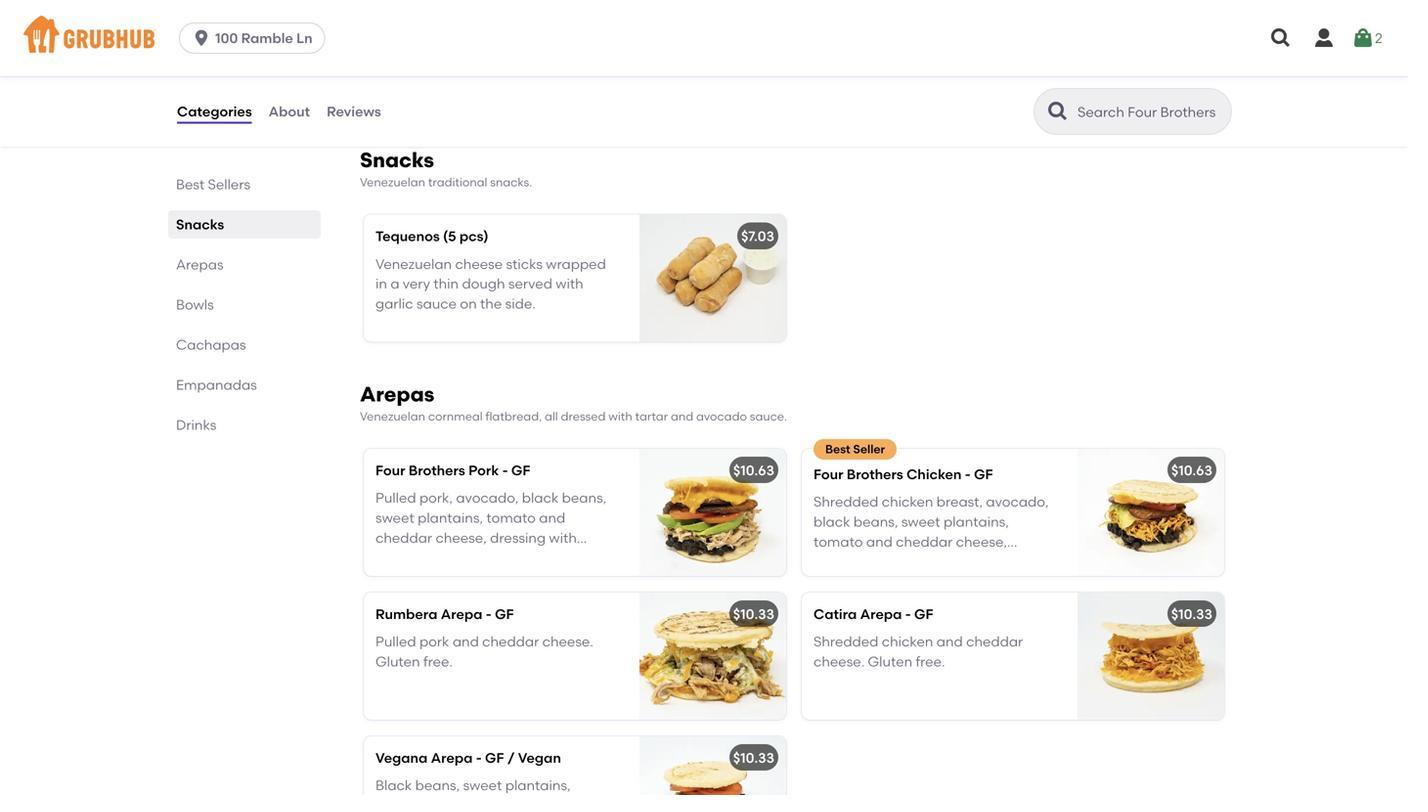 Task type: vqa. For each thing, say whether or not it's contained in the screenshot.
"dressing"
yes



Task type: describe. For each thing, give the bounding box(es) containing it.
$10.63 button
[[364, 0, 786, 103]]

- for vegana arepa - gf / vegan
[[476, 750, 482, 766]]

/
[[507, 750, 515, 766]]

brothers for chicken
[[847, 466, 903, 483]]

2
[[1375, 30, 1383, 46]]

$11.63 button
[[802, 0, 1225, 103]]

sauce. inside arepas venezuelan cornmeal flatbread, all dressed with tartar and avocado sauce.
[[750, 409, 787, 423]]

shredded chicken breast, avocado, black beans, sweet plantains, tomato and cheddar cheese, dressing with avocado sauce and garlic sauce.
[[814, 494, 1049, 590]]

best for best seller
[[825, 442, 851, 456]]

beans, inside black beans, sweet plantains,
[[415, 777, 460, 794]]

ramble
[[241, 30, 293, 46]]

arepas for arepas
[[176, 256, 224, 273]]

dressing inside pulled pork, avocado, black beans, sweet plantains, tomato and cheddar cheese, dressing with avocado sauce and garlic sauce.
[[490, 529, 546, 546]]

four brothers chicken - gf image
[[1078, 449, 1225, 576]]

svg image inside '2' button
[[1352, 26, 1375, 50]]

cachapas
[[176, 336, 246, 353]]

plantains, inside shredded chicken breast, avocado, black beans, sweet plantains, tomato and cheddar cheese, dressing with avocado sauce and garlic sauce.
[[944, 513, 1009, 530]]

vegana arepa - gf / vegan
[[376, 750, 561, 766]]

cheese. for pulled pork and cheddar cheese. gluten free.
[[542, 633, 593, 650]]

(5
[[443, 228, 456, 244]]

- for rumbera arepa - gf
[[486, 606, 492, 622]]

four for four brothers pork - gf
[[376, 462, 405, 479]]

thin
[[434, 275, 459, 292]]

gf right pork
[[511, 462, 530, 479]]

2 horizontal spatial $10.63
[[1172, 462, 1213, 479]]

reviews
[[327, 103, 381, 120]]

pulled pork and cheddar cheese. gluten free.
[[376, 633, 593, 670]]

plantains, inside black beans, sweet plantains,
[[505, 777, 571, 794]]

avocado, inside shredded chicken breast, avocado, black beans, sweet plantains, tomato and cheddar cheese, dressing with avocado sauce and garlic sauce.
[[986, 494, 1049, 510]]

sauce inside venezuelan cheese sticks wrapped in a very thin dough served with garlic sauce on the side.
[[417, 295, 457, 312]]

black beans, sweet plantains,
[[376, 777, 597, 795]]

2 button
[[1352, 21, 1383, 56]]

four brothers chicken - gf
[[814, 466, 993, 483]]

sellers
[[208, 176, 250, 193]]

cheese, inside pulled pork, avocado, black beans, sweet plantains, tomato and cheddar cheese, dressing with avocado sauce and garlic sauce.
[[436, 529, 487, 546]]

chicken for free.
[[882, 633, 933, 650]]

free. for chicken
[[916, 653, 945, 670]]

dressing inside shredded chicken breast, avocado, black beans, sweet plantains, tomato and cheddar cheese, dressing with avocado sauce and garlic sauce.
[[814, 553, 869, 570]]

arepas venezuelan cornmeal flatbread, all dressed with tartar and avocado sauce.
[[360, 382, 787, 423]]

best for best sellers
[[176, 176, 205, 193]]

served
[[508, 275, 553, 292]]

pulled for pulled pork, avocado, black beans, sweet plantains, tomato and cheddar cheese, dressing with avocado sauce and garlic sauce.
[[376, 490, 416, 506]]

main navigation navigation
[[0, 0, 1408, 76]]

about button
[[268, 76, 311, 147]]

100 ramble ln button
[[179, 22, 333, 54]]

$10.33 for black beans, sweet plantains,
[[733, 750, 775, 766]]

arepas for arepas venezuelan cornmeal flatbread, all dressed with tartar and avocado sauce.
[[360, 382, 435, 407]]

garlic inside pulled pork, avocado, black beans, sweet plantains, tomato and cheddar cheese, dressing with avocado sauce and garlic sauce.
[[511, 549, 549, 566]]

avocado inside shredded chicken breast, avocado, black beans, sweet plantains, tomato and cheddar cheese, dressing with avocado sauce and garlic sauce.
[[904, 553, 963, 570]]

pcs)
[[460, 228, 489, 244]]

and inside shredded chicken and cheddar cheese. gluten free.
[[937, 633, 963, 650]]

dough
[[462, 275, 505, 292]]

empanadas
[[176, 377, 257, 393]]

sauce. inside pulled pork, avocado, black beans, sweet plantains, tomato and cheddar cheese, dressing with avocado sauce and garlic sauce.
[[552, 549, 596, 566]]

sweet inside pulled pork, avocado, black beans, sweet plantains, tomato and cheddar cheese, dressing with avocado sauce and garlic sauce.
[[376, 510, 414, 526]]

brothers for pork,
[[409, 462, 465, 479]]

ln
[[297, 30, 313, 46]]

$7.03
[[741, 228, 775, 244]]

reviews button
[[326, 76, 382, 147]]

pulled pork, avocado, black beans, sweet plantains, tomato and cheddar cheese, dressing with avocado sauce and garlic sauce.
[[376, 490, 607, 566]]

venezuelan inside venezuelan cheese sticks wrapped in a very thin dough served with garlic sauce on the side.
[[376, 256, 452, 272]]

tequenos
[[376, 228, 440, 244]]

and inside pulled pork and cheddar cheese. gluten free.
[[453, 633, 479, 650]]

seller
[[853, 442, 885, 456]]

tartar
[[635, 409, 668, 423]]

avocado inside arepas venezuelan cornmeal flatbread, all dressed with tartar and avocado sauce.
[[696, 409, 747, 423]]

gf for catira arepa - gf
[[915, 606, 933, 622]]

cheddar inside shredded chicken and cheddar cheese. gluten free.
[[966, 633, 1023, 650]]

$11.63
[[817, 62, 855, 78]]

a
[[391, 275, 400, 292]]

with inside shredded chicken breast, avocado, black beans, sweet plantains, tomato and cheddar cheese, dressing with avocado sauce and garlic sauce.
[[873, 553, 901, 570]]

- for catira arepa - gf
[[905, 606, 911, 622]]

proceed
[[1171, 511, 1227, 528]]

catira
[[814, 606, 857, 622]]

proceed to checkout button
[[1111, 502, 1373, 537]]

pork
[[469, 462, 499, 479]]

shredded for black
[[814, 494, 879, 510]]

breast,
[[937, 494, 983, 510]]

arepa for chicken
[[860, 606, 902, 622]]

black
[[376, 777, 412, 794]]

search icon image
[[1047, 100, 1070, 123]]

cheddar inside shredded chicken breast, avocado, black beans, sweet plantains, tomato and cheddar cheese, dressing with avocado sauce and garlic sauce.
[[896, 533, 953, 550]]

Search Four Brothers search field
[[1076, 103, 1225, 121]]

cheddar inside pulled pork and cheddar cheese. gluten free.
[[482, 633, 539, 650]]

arepa for beans,
[[431, 750, 473, 766]]



Task type: locate. For each thing, give the bounding box(es) containing it.
2 gluten from the left
[[868, 653, 913, 670]]

$10.63
[[379, 62, 420, 78], [733, 462, 775, 479], [1172, 462, 1213, 479]]

1 horizontal spatial best
[[825, 442, 851, 456]]

garlic
[[376, 295, 413, 312], [511, 549, 549, 566], [814, 573, 851, 590]]

venezuelan
[[360, 175, 425, 189], [376, 256, 452, 272], [360, 409, 425, 423]]

0 vertical spatial garlic
[[376, 295, 413, 312]]

gf up the breast,
[[974, 466, 993, 483]]

2 free. from the left
[[916, 653, 945, 670]]

dressed
[[561, 409, 606, 423]]

four brothers pork - gf
[[376, 462, 530, 479]]

the
[[480, 295, 502, 312]]

tomato
[[486, 510, 536, 526], [814, 533, 863, 550]]

chicken down four brothers chicken - gf
[[882, 494, 933, 510]]

2 vertical spatial garlic
[[814, 573, 851, 590]]

0 horizontal spatial plantains,
[[418, 510, 483, 526]]

avocado up rumbera
[[376, 549, 435, 566]]

and inside arepas venezuelan cornmeal flatbread, all dressed with tartar and avocado sauce.
[[671, 409, 694, 423]]

snacks
[[360, 148, 434, 173], [176, 216, 224, 233]]

avocado, inside pulled pork, avocado, black beans, sweet plantains, tomato and cheddar cheese, dressing with avocado sauce and garlic sauce.
[[456, 490, 519, 506]]

tomato inside pulled pork, avocado, black beans, sweet plantains, tomato and cheddar cheese, dressing with avocado sauce and garlic sauce.
[[486, 510, 536, 526]]

pork,
[[420, 490, 453, 506]]

gf for rumbera arepa - gf
[[495, 606, 514, 622]]

plantains, inside pulled pork, avocado, black beans, sweet plantains, tomato and cheddar cheese, dressing with avocado sauce and garlic sauce.
[[418, 510, 483, 526]]

snacks up traditional
[[360, 148, 434, 173]]

cheese,
[[436, 529, 487, 546], [956, 533, 1007, 550]]

to
[[1231, 511, 1245, 528]]

cheese. for shredded chicken and cheddar cheese. gluten free.
[[814, 653, 865, 670]]

cheese, inside shredded chicken breast, avocado, black beans, sweet plantains, tomato and cheddar cheese, dressing with avocado sauce and garlic sauce.
[[956, 533, 1007, 550]]

- up shredded chicken and cheddar cheese. gluten free.
[[905, 606, 911, 622]]

pulled
[[376, 490, 416, 506], [376, 633, 416, 650]]

plantains, down the breast,
[[944, 513, 1009, 530]]

0 horizontal spatial free.
[[423, 653, 453, 670]]

- up black beans, sweet plantains,
[[476, 750, 482, 766]]

1 horizontal spatial tomato
[[814, 533, 863, 550]]

sauce.
[[750, 409, 787, 423], [552, 549, 596, 566], [855, 573, 898, 590]]

with inside venezuelan cheese sticks wrapped in a very thin dough served with garlic sauce on the side.
[[556, 275, 584, 292]]

1 horizontal spatial sweet
[[463, 777, 502, 794]]

dressing down pork
[[490, 529, 546, 546]]

gluten down pork
[[376, 653, 420, 670]]

arepas
[[176, 256, 224, 273], [360, 382, 435, 407]]

best left sellers
[[176, 176, 205, 193]]

cheese. inside shredded chicken and cheddar cheese. gluten free.
[[814, 653, 865, 670]]

categories
[[177, 103, 252, 120]]

arepa up pork
[[441, 606, 483, 622]]

1 vertical spatial venezuelan
[[376, 256, 452, 272]]

1 free. from the left
[[423, 653, 453, 670]]

with inside pulled pork, avocado, black beans, sweet plantains, tomato and cheddar cheese, dressing with avocado sauce and garlic sauce.
[[549, 529, 577, 546]]

svg image inside the 100 ramble ln 'button'
[[192, 28, 211, 48]]

checkout
[[1248, 511, 1313, 528]]

rumbera
[[376, 606, 438, 622]]

- up pulled pork and cheddar cheese. gluten free.
[[486, 606, 492, 622]]

shredded chicken and cheddar cheese. gluten free.
[[814, 633, 1023, 670]]

categories button
[[176, 76, 253, 147]]

cheddar inside pulled pork, avocado, black beans, sweet plantains, tomato and cheddar cheese, dressing with avocado sauce and garlic sauce.
[[376, 529, 432, 546]]

1 horizontal spatial garlic
[[511, 549, 549, 566]]

0 vertical spatial chicken
[[882, 494, 933, 510]]

avocado inside pulled pork, avocado, black beans, sweet plantains, tomato and cheddar cheese, dressing with avocado sauce and garlic sauce.
[[376, 549, 435, 566]]

arepas inside arepas venezuelan cornmeal flatbread, all dressed with tartar and avocado sauce.
[[360, 382, 435, 407]]

0 horizontal spatial avocado
[[376, 549, 435, 566]]

drinks
[[176, 417, 216, 433]]

1 horizontal spatial arepas
[[360, 382, 435, 407]]

four
[[376, 462, 405, 479], [814, 466, 844, 483]]

1 vertical spatial shredded
[[814, 633, 879, 650]]

sauce inside shredded chicken breast, avocado, black beans, sweet plantains, tomato and cheddar cheese, dressing with avocado sauce and garlic sauce.
[[966, 553, 1006, 570]]

- right pork
[[502, 462, 508, 479]]

vegana
[[376, 750, 428, 766]]

sticks
[[506, 256, 543, 272]]

avocado down the breast,
[[904, 553, 963, 570]]

black down best seller
[[814, 513, 850, 530]]

1 horizontal spatial avocado
[[696, 409, 747, 423]]

arepa right catira
[[860, 606, 902, 622]]

0 horizontal spatial snacks
[[176, 216, 224, 233]]

beans,
[[562, 490, 607, 506], [854, 513, 898, 530], [415, 777, 460, 794]]

cheese. inside pulled pork and cheddar cheese. gluten free.
[[542, 633, 593, 650]]

1 vertical spatial pulled
[[376, 633, 416, 650]]

free. down catira arepa - gf
[[916, 653, 945, 670]]

0 vertical spatial tomato
[[486, 510, 536, 526]]

0 horizontal spatial garlic
[[376, 295, 413, 312]]

100
[[215, 30, 238, 46]]

0 vertical spatial shredded
[[814, 494, 879, 510]]

plantains, down pork,
[[418, 510, 483, 526]]

garlic inside venezuelan cheese sticks wrapped in a very thin dough served with garlic sauce on the side.
[[376, 295, 413, 312]]

1 horizontal spatial cheese.
[[814, 653, 865, 670]]

avocado right tartar
[[696, 409, 747, 423]]

gf
[[511, 462, 530, 479], [974, 466, 993, 483], [495, 606, 514, 622], [915, 606, 933, 622], [485, 750, 504, 766]]

1 horizontal spatial avocado,
[[986, 494, 1049, 510]]

2 horizontal spatial avocado
[[904, 553, 963, 570]]

catira arepa - gf image
[[1078, 593, 1225, 720]]

arepa for pork
[[441, 606, 483, 622]]

four brothers pork - gf image
[[640, 449, 786, 576]]

gf up shredded chicken and cheddar cheese. gluten free.
[[915, 606, 933, 622]]

wrapped
[[546, 256, 606, 272]]

pulled inside pulled pork, avocado, black beans, sweet plantains, tomato and cheddar cheese, dressing with avocado sauce and garlic sauce.
[[376, 490, 416, 506]]

venezuelan left the cornmeal
[[360, 409, 425, 423]]

arepa up black beans, sweet plantains,
[[431, 750, 473, 766]]

sweet down vegana arepa - gf / vegan
[[463, 777, 502, 794]]

black
[[522, 490, 559, 506], [814, 513, 850, 530]]

1 vertical spatial dressing
[[814, 553, 869, 570]]

venezuelan for arepas
[[360, 409, 425, 423]]

venezuelan cheese sticks wrapped in a very thin dough served with garlic sauce on the side.
[[376, 256, 606, 312]]

sauce down the breast,
[[966, 553, 1006, 570]]

avocado, right the breast,
[[986, 494, 1049, 510]]

2 horizontal spatial beans,
[[854, 513, 898, 530]]

0 horizontal spatial cheese,
[[436, 529, 487, 546]]

cheddar
[[376, 529, 432, 546], [896, 533, 953, 550], [482, 633, 539, 650], [966, 633, 1023, 650]]

gluten
[[376, 653, 420, 670], [868, 653, 913, 670]]

black down the all
[[522, 490, 559, 506]]

dressing up catira
[[814, 553, 869, 570]]

tomato up catira
[[814, 533, 863, 550]]

avocado,
[[456, 490, 519, 506], [986, 494, 1049, 510]]

avocado, down pork
[[456, 490, 519, 506]]

sweet inside black beans, sweet plantains,
[[463, 777, 502, 794]]

0 horizontal spatial arepas
[[176, 256, 224, 273]]

1 vertical spatial beans,
[[854, 513, 898, 530]]

1 horizontal spatial beans,
[[562, 490, 607, 506]]

0 horizontal spatial cheese.
[[542, 633, 593, 650]]

venezuelan up tequenos
[[360, 175, 425, 189]]

1 horizontal spatial black
[[814, 513, 850, 530]]

pork
[[420, 633, 449, 650]]

gluten inside pulled pork and cheddar cheese. gluten free.
[[376, 653, 420, 670]]

sweet inside shredded chicken breast, avocado, black beans, sweet plantains, tomato and cheddar cheese, dressing with avocado sauce and garlic sauce.
[[902, 513, 940, 530]]

1 vertical spatial arepas
[[360, 382, 435, 407]]

cheese, down pork,
[[436, 529, 487, 546]]

2 horizontal spatial sweet
[[902, 513, 940, 530]]

0 horizontal spatial four
[[376, 462, 405, 479]]

gluten down catira arepa - gf
[[868, 653, 913, 670]]

$10.63 inside $10.63 button
[[379, 62, 420, 78]]

venezuelan inside arepas venezuelan cornmeal flatbread, all dressed with tartar and avocado sauce.
[[360, 409, 425, 423]]

0 horizontal spatial tomato
[[486, 510, 536, 526]]

1 vertical spatial chicken
[[882, 633, 933, 650]]

sweet
[[376, 510, 414, 526], [902, 513, 940, 530], [463, 777, 502, 794]]

1 pulled from the top
[[376, 490, 416, 506]]

1 vertical spatial garlic
[[511, 549, 549, 566]]

arepas up bowls
[[176, 256, 224, 273]]

shredded down catira
[[814, 633, 879, 650]]

1 horizontal spatial dressing
[[814, 553, 869, 570]]

1 vertical spatial snacks
[[176, 216, 224, 233]]

2 horizontal spatial sauce.
[[855, 573, 898, 590]]

0 horizontal spatial best
[[176, 176, 205, 193]]

svg image
[[1270, 26, 1293, 50], [1313, 26, 1336, 50], [1352, 26, 1375, 50], [192, 28, 211, 48]]

free. inside pulled pork and cheddar cheese. gluten free.
[[423, 653, 453, 670]]

in
[[376, 275, 387, 292]]

0 vertical spatial beans,
[[562, 490, 607, 506]]

1 gluten from the left
[[376, 653, 420, 670]]

sauce. inside shredded chicken breast, avocado, black beans, sweet plantains, tomato and cheddar cheese, dressing with avocado sauce and garlic sauce.
[[855, 573, 898, 590]]

2 vertical spatial sauce.
[[855, 573, 898, 590]]

sauce
[[417, 295, 457, 312], [438, 549, 478, 566], [966, 553, 1006, 570]]

2 shredded from the top
[[814, 633, 879, 650]]

shredded inside shredded chicken breast, avocado, black beans, sweet plantains, tomato and cheddar cheese, dressing with avocado sauce and garlic sauce.
[[814, 494, 879, 510]]

side.
[[505, 295, 536, 312]]

0 horizontal spatial black
[[522, 490, 559, 506]]

tomato inside shredded chicken breast, avocado, black beans, sweet plantains, tomato and cheddar cheese, dressing with avocado sauce and garlic sauce.
[[814, 533, 863, 550]]

0 vertical spatial venezuelan
[[360, 175, 425, 189]]

shredded inside shredded chicken and cheddar cheese. gluten free.
[[814, 633, 879, 650]]

tomato down pork
[[486, 510, 536, 526]]

beans, inside shredded chicken breast, avocado, black beans, sweet plantains, tomato and cheddar cheese, dressing with avocado sauce and garlic sauce.
[[854, 513, 898, 530]]

shredded down best seller
[[814, 494, 879, 510]]

four for four brothers chicken - gf
[[814, 466, 844, 483]]

$10.33 for pulled pork and cheddar cheese. gluten free.
[[733, 606, 775, 622]]

free. inside shredded chicken and cheddar cheese. gluten free.
[[916, 653, 945, 670]]

$10.33
[[733, 606, 775, 622], [1171, 606, 1213, 622], [733, 750, 775, 766]]

1 horizontal spatial $10.63
[[733, 462, 775, 479]]

about
[[269, 103, 310, 120]]

0 vertical spatial snacks
[[360, 148, 434, 173]]

chicken
[[907, 466, 962, 483]]

0 horizontal spatial beans,
[[415, 777, 460, 794]]

shredded for cheese.
[[814, 633, 879, 650]]

0 vertical spatial pulled
[[376, 490, 416, 506]]

- up the breast,
[[965, 466, 971, 483]]

free. down pork
[[423, 653, 453, 670]]

brothers down seller
[[847, 466, 903, 483]]

0 vertical spatial cheese.
[[542, 633, 593, 650]]

0 vertical spatial arepas
[[176, 256, 224, 273]]

1 horizontal spatial plantains,
[[505, 777, 571, 794]]

cheese.
[[542, 633, 593, 650], [814, 653, 865, 670]]

chicken
[[882, 494, 933, 510], [882, 633, 933, 650]]

1 shredded from the top
[[814, 494, 879, 510]]

with inside arepas venezuelan cornmeal flatbread, all dressed with tartar and avocado sauce.
[[609, 409, 632, 423]]

0 horizontal spatial gluten
[[376, 653, 420, 670]]

1 vertical spatial tomato
[[814, 533, 863, 550]]

snacks venezuelan traditional snacks.
[[360, 148, 532, 189]]

2 pulled from the top
[[376, 633, 416, 650]]

traditional
[[428, 175, 487, 189]]

0 horizontal spatial sweet
[[376, 510, 414, 526]]

1 chicken from the top
[[882, 494, 933, 510]]

chicken inside shredded chicken and cheddar cheese. gluten free.
[[882, 633, 933, 650]]

1 vertical spatial best
[[825, 442, 851, 456]]

vegana arepa - gf / vegan image
[[640, 736, 786, 795]]

2 vertical spatial beans,
[[415, 777, 460, 794]]

1 horizontal spatial sauce.
[[750, 409, 787, 423]]

plantains,
[[418, 510, 483, 526], [944, 513, 1009, 530], [505, 777, 571, 794]]

pulled down rumbera
[[376, 633, 416, 650]]

catira arepa - gf
[[814, 606, 933, 622]]

venezuelan inside snacks venezuelan traditional snacks.
[[360, 175, 425, 189]]

sauce up rumbera arepa - gf
[[438, 549, 478, 566]]

brothers up pork,
[[409, 462, 465, 479]]

1 horizontal spatial cheese,
[[956, 533, 1007, 550]]

pulled left pork,
[[376, 490, 416, 506]]

snacks.
[[490, 175, 532, 189]]

1 vertical spatial black
[[814, 513, 850, 530]]

tequenos (5 pcs)
[[376, 228, 489, 244]]

sauce down thin in the left top of the page
[[417, 295, 457, 312]]

bowls
[[176, 296, 214, 313]]

1 vertical spatial sauce.
[[552, 549, 596, 566]]

snacks down best sellers
[[176, 216, 224, 233]]

sweet down the breast,
[[902, 513, 940, 530]]

gf left /
[[485, 750, 504, 766]]

tequenos (5 pcs) image
[[640, 215, 786, 342]]

1 horizontal spatial snacks
[[360, 148, 434, 173]]

0 horizontal spatial sauce.
[[552, 549, 596, 566]]

garlic inside shredded chicken breast, avocado, black beans, sweet plantains, tomato and cheddar cheese, dressing with avocado sauce and garlic sauce.
[[814, 573, 851, 590]]

best seller
[[825, 442, 885, 456]]

rumbera arepa - gf image
[[640, 593, 786, 720]]

cheese, down the breast,
[[956, 533, 1007, 550]]

four left pork
[[376, 462, 405, 479]]

1 horizontal spatial four
[[814, 466, 844, 483]]

cornmeal
[[428, 409, 483, 423]]

venezuelan for snacks
[[360, 175, 425, 189]]

free. for pork
[[423, 653, 453, 670]]

gluten inside shredded chicken and cheddar cheese. gluten free.
[[868, 653, 913, 670]]

dressing
[[490, 529, 546, 546], [814, 553, 869, 570]]

sauce inside pulled pork, avocado, black beans, sweet plantains, tomato and cheddar cheese, dressing with avocado sauce and garlic sauce.
[[438, 549, 478, 566]]

pulled inside pulled pork and cheddar cheese. gluten free.
[[376, 633, 416, 650]]

black inside pulled pork, avocado, black beans, sweet plantains, tomato and cheddar cheese, dressing with avocado sauce and garlic sauce.
[[522, 490, 559, 506]]

vegan
[[518, 750, 561, 766]]

venezuelan up the very
[[376, 256, 452, 272]]

on
[[460, 295, 477, 312]]

best left seller
[[825, 442, 851, 456]]

$10.33 for shredded chicken and cheddar cheese. gluten free.
[[1171, 606, 1213, 622]]

all
[[545, 409, 558, 423]]

2 chicken from the top
[[882, 633, 933, 650]]

sweet down four brothers pork - gf
[[376, 510, 414, 526]]

very
[[403, 275, 430, 292]]

2 horizontal spatial plantains,
[[944, 513, 1009, 530]]

gf up pulled pork and cheddar cheese. gluten free.
[[495, 606, 514, 622]]

snacks inside snacks venezuelan traditional snacks.
[[360, 148, 434, 173]]

0 horizontal spatial brothers
[[409, 462, 465, 479]]

0 horizontal spatial avocado,
[[456, 490, 519, 506]]

with
[[556, 275, 584, 292], [609, 409, 632, 423], [549, 529, 577, 546], [873, 553, 901, 570]]

brothers
[[409, 462, 465, 479], [847, 466, 903, 483]]

beans, down the dressed
[[562, 490, 607, 506]]

shredded
[[814, 494, 879, 510], [814, 633, 879, 650]]

chicken inside shredded chicken breast, avocado, black beans, sweet plantains, tomato and cheddar cheese, dressing with avocado sauce and garlic sauce.
[[882, 494, 933, 510]]

gluten for shredded
[[868, 653, 913, 670]]

snacks for snacks venezuelan traditional snacks.
[[360, 148, 434, 173]]

beans, inside pulled pork, avocado, black beans, sweet plantains, tomato and cheddar cheese, dressing with avocado sauce and garlic sauce.
[[562, 490, 607, 506]]

1 horizontal spatial gluten
[[868, 653, 913, 670]]

beans, down vegana arepa - gf / vegan
[[415, 777, 460, 794]]

chicken for sweet
[[882, 494, 933, 510]]

1 horizontal spatial free.
[[916, 653, 945, 670]]

cheese
[[455, 256, 503, 272]]

best sellers
[[176, 176, 250, 193]]

beans, down four brothers chicken - gf
[[854, 513, 898, 530]]

1 vertical spatial cheese.
[[814, 653, 865, 670]]

0 vertical spatial dressing
[[490, 529, 546, 546]]

100 ramble ln
[[215, 30, 313, 46]]

0 vertical spatial black
[[522, 490, 559, 506]]

rumbera arepa - gf
[[376, 606, 514, 622]]

avocado
[[696, 409, 747, 423], [376, 549, 435, 566], [904, 553, 963, 570]]

flatbread,
[[486, 409, 542, 423]]

and
[[671, 409, 694, 423], [539, 510, 566, 526], [866, 533, 893, 550], [482, 549, 508, 566], [1010, 553, 1036, 570], [453, 633, 479, 650], [937, 633, 963, 650]]

0 vertical spatial sauce.
[[750, 409, 787, 423]]

snacks for snacks
[[176, 216, 224, 233]]

gf for vegana arepa - gf / vegan
[[485, 750, 504, 766]]

-
[[502, 462, 508, 479], [965, 466, 971, 483], [486, 606, 492, 622], [905, 606, 911, 622], [476, 750, 482, 766]]

0 vertical spatial best
[[176, 176, 205, 193]]

0 horizontal spatial $10.63
[[379, 62, 420, 78]]

0 horizontal spatial dressing
[[490, 529, 546, 546]]

arepas up the cornmeal
[[360, 382, 435, 407]]

2 horizontal spatial garlic
[[814, 573, 851, 590]]

four down best seller
[[814, 466, 844, 483]]

2 vertical spatial venezuelan
[[360, 409, 425, 423]]

black inside shredded chicken breast, avocado, black beans, sweet plantains, tomato and cheddar cheese, dressing with avocado sauce and garlic sauce.
[[814, 513, 850, 530]]

1 horizontal spatial brothers
[[847, 466, 903, 483]]

arepa
[[441, 606, 483, 622], [860, 606, 902, 622], [431, 750, 473, 766]]

chicken down catira arepa - gf
[[882, 633, 933, 650]]

pulled for pulled pork and cheddar cheese. gluten free.
[[376, 633, 416, 650]]

gluten for pulled
[[376, 653, 420, 670]]

plantains, down vegan
[[505, 777, 571, 794]]

best
[[176, 176, 205, 193], [825, 442, 851, 456]]

proceed to checkout
[[1171, 511, 1313, 528]]



